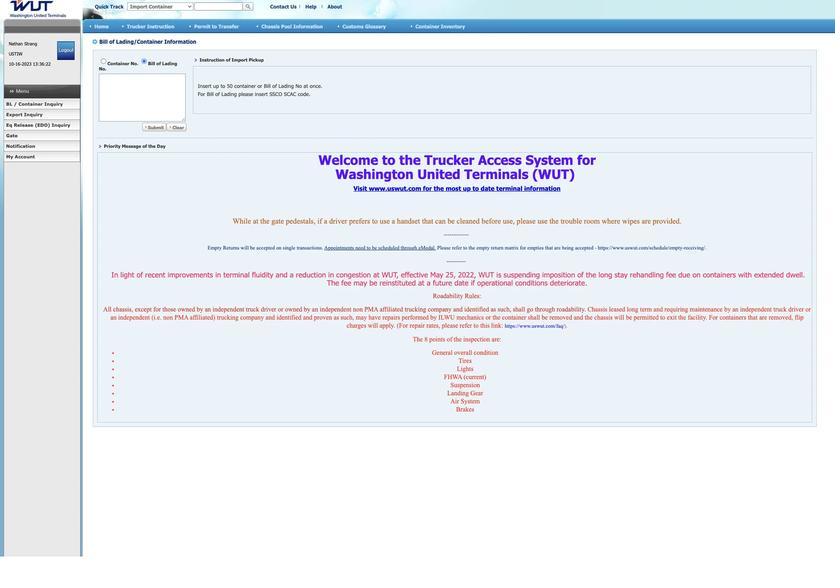 Task type: locate. For each thing, give the bounding box(es) containing it.
0 vertical spatial inquiry
[[44, 101, 63, 107]]

bl / container inquiry
[[6, 101, 63, 107]]

eq release (edo) inquiry link
[[4, 120, 80, 131]]

help link
[[306, 4, 317, 9]]

bl / container inquiry link
[[4, 99, 80, 110]]

1 vertical spatial container
[[18, 101, 43, 107]]

/
[[14, 101, 17, 107]]

0 vertical spatial container
[[416, 23, 440, 29]]

None text field
[[194, 2, 243, 11]]

eq
[[6, 123, 12, 128]]

about link
[[328, 4, 342, 9]]

contact us
[[270, 4, 297, 9]]

gate link
[[4, 131, 80, 141]]

13:36:23
[[33, 61, 51, 67]]

container inventory
[[416, 23, 465, 29]]

container left inventory
[[416, 23, 440, 29]]

permit
[[194, 23, 211, 29]]

0 horizontal spatial container
[[18, 101, 43, 107]]

strang
[[24, 41, 37, 46]]

1 horizontal spatial container
[[416, 23, 440, 29]]

pool
[[281, 23, 292, 29]]

export inquiry link
[[4, 110, 80, 120]]

transfer
[[219, 23, 239, 29]]

1 vertical spatial inquiry
[[24, 112, 43, 117]]

help
[[306, 4, 317, 9]]

track
[[110, 4, 124, 9]]

2 vertical spatial inquiry
[[52, 123, 70, 128]]

inquiry inside 'link'
[[44, 101, 63, 107]]

my account link
[[4, 152, 80, 162]]

container
[[416, 23, 440, 29], [18, 101, 43, 107]]

export
[[6, 112, 23, 117]]

container up export inquiry
[[18, 101, 43, 107]]

export inquiry
[[6, 112, 43, 117]]

nathan strang
[[9, 41, 37, 46]]

inquiry up export inquiry link
[[44, 101, 63, 107]]

permit to transfer
[[194, 23, 239, 29]]

inquiry down bl / container inquiry at the top of page
[[24, 112, 43, 117]]

release
[[14, 123, 33, 128]]

trucker
[[127, 23, 146, 29]]

inquiry for container
[[44, 101, 63, 107]]

inquiry
[[44, 101, 63, 107], [24, 112, 43, 117], [52, 123, 70, 128]]

about
[[328, 4, 342, 9]]

2023
[[22, 61, 32, 67]]

home
[[95, 23, 109, 29]]

inquiry right (edo)
[[52, 123, 70, 128]]



Task type: vqa. For each thing, say whether or not it's contained in the screenshot.
Strang
yes



Task type: describe. For each thing, give the bounding box(es) containing it.
instruction
[[147, 23, 175, 29]]

glossary
[[365, 23, 386, 29]]

ustiw
[[9, 51, 22, 56]]

my
[[6, 154, 13, 159]]

10-16-2023 13:36:23
[[9, 61, 51, 67]]

to
[[212, 23, 217, 29]]

customs
[[343, 23, 364, 29]]

quick track
[[95, 4, 124, 9]]

information
[[293, 23, 323, 29]]

(edo)
[[35, 123, 50, 128]]

quick
[[95, 4, 109, 9]]

account
[[15, 154, 35, 159]]

login image
[[57, 41, 75, 60]]

eq release (edo) inquiry
[[6, 123, 70, 128]]

gate
[[6, 133, 18, 138]]

us
[[291, 4, 297, 9]]

inquiry for (edo)
[[52, 123, 70, 128]]

bl
[[6, 101, 12, 107]]

nathan
[[9, 41, 23, 46]]

contact
[[270, 4, 289, 9]]

notification
[[6, 144, 35, 149]]

contact us link
[[270, 4, 297, 9]]

inventory
[[441, 23, 465, 29]]

16-
[[15, 61, 22, 67]]

chassis pool information
[[262, 23, 323, 29]]

my account
[[6, 154, 35, 159]]

trucker instruction
[[127, 23, 175, 29]]

chassis
[[262, 23, 280, 29]]

customs glossary
[[343, 23, 386, 29]]

container inside 'link'
[[18, 101, 43, 107]]

10-
[[9, 61, 15, 67]]

notification link
[[4, 141, 80, 152]]



